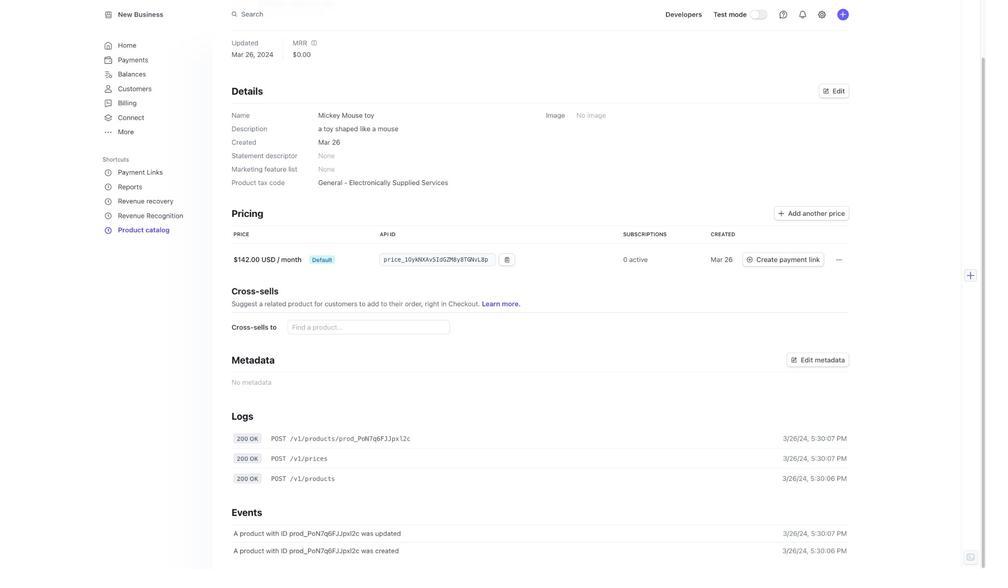 Task type: describe. For each thing, give the bounding box(es) containing it.
help image
[[780, 11, 787, 18]]

settings image
[[818, 11, 826, 18]]

Test mode checkbox
[[751, 10, 767, 19]]

1 horizontal spatial svg image
[[779, 211, 785, 217]]

1 shortcuts element from the top
[[103, 153, 205, 238]]



Task type: vqa. For each thing, say whether or not it's contained in the screenshot.
Edit pins icon
no



Task type: locate. For each thing, give the bounding box(es) containing it.
Search text field
[[226, 6, 498, 23]]

manage shortcuts image
[[195, 157, 201, 162]]

None text field
[[380, 254, 496, 266]]

2 vertical spatial svg image
[[504, 257, 510, 263]]

svg image
[[823, 89, 829, 94], [837, 257, 842, 263], [747, 257, 753, 263], [791, 358, 797, 364]]

2 horizontal spatial svg image
[[839, 5, 844, 11]]

shortcuts element
[[103, 153, 205, 238], [103, 166, 203, 238]]

core navigation links element
[[103, 39, 203, 140]]

svg image
[[839, 5, 844, 11], [779, 211, 785, 217], [504, 257, 510, 263]]

Find a product… text field
[[288, 321, 450, 335]]

notifications image
[[799, 11, 807, 18]]

0 horizontal spatial svg image
[[504, 257, 510, 263]]

None search field
[[226, 6, 498, 23]]

2 shortcuts element from the top
[[103, 166, 203, 238]]

0 vertical spatial svg image
[[839, 5, 844, 11]]

1 vertical spatial svg image
[[779, 211, 785, 217]]



